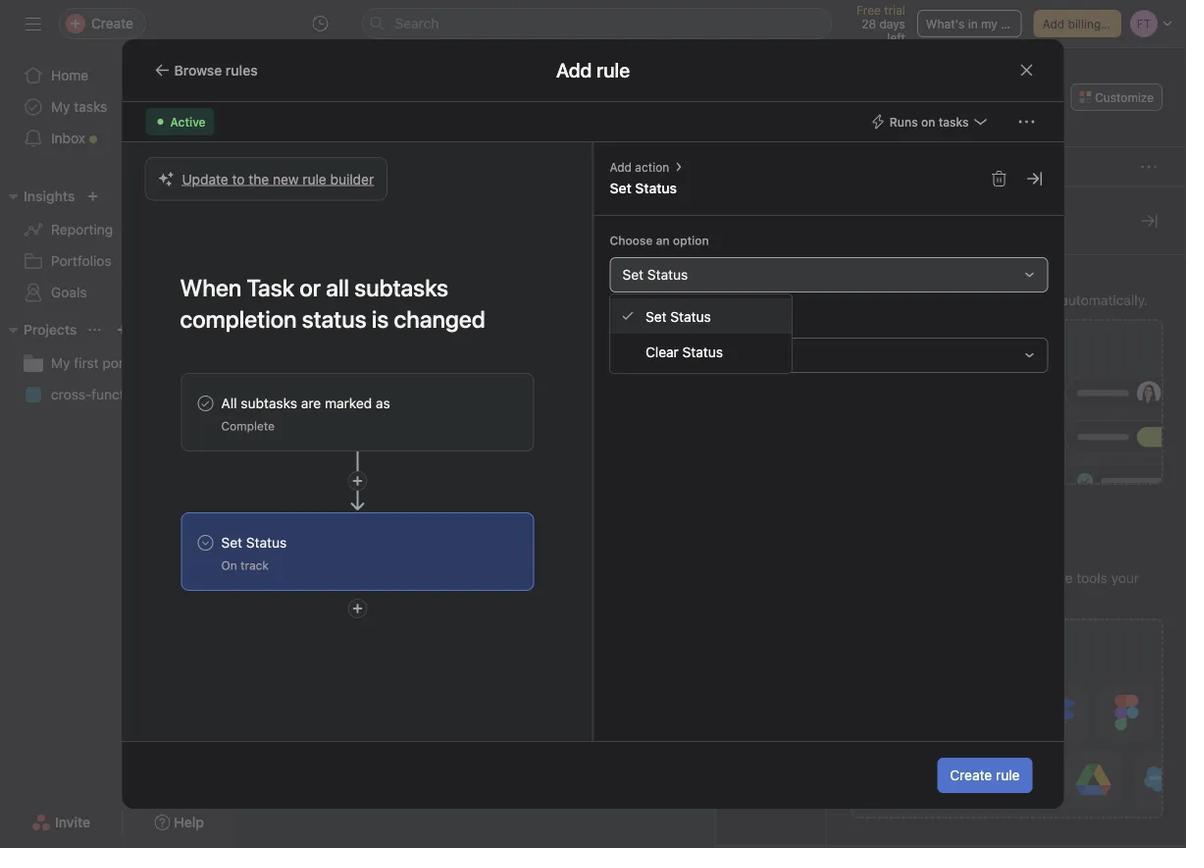 Task type: describe. For each thing, give the bounding box(es) containing it.
my for my first portfolio
[[51, 355, 70, 371]]

add to starred image
[[619, 76, 634, 91]]

choose an option
[[610, 234, 710, 247]]

Add a name for this rule text field
[[167, 265, 535, 342]]

low
[[284, 299, 306, 313]]

today – oct 25
[[312, 462, 397, 476]]

cross-
[[51, 386, 91, 403]]

an for choose an option for status
[[656, 314, 670, 328]]

– left "24"
[[353, 333, 360, 347]]

projects element
[[0, 312, 236, 414]]

today for today – oct 26
[[611, 333, 644, 347]]

portfolios
[[51, 253, 112, 269]]

0 horizontal spatial track
[[241, 559, 269, 572]]

add billing info
[[1043, 17, 1126, 30]]

– for today – oct 26
[[647, 333, 654, 347]]

create
[[951, 767, 993, 783]]

my tasks link
[[12, 91, 224, 123]]

ft
[[941, 90, 955, 104]]

rule inside create rule button
[[997, 767, 1021, 783]]

rule inside add rule 'button'
[[1022, 341, 1050, 360]]

kickoff
[[362, 395, 405, 411]]

close details image
[[1143, 213, 1158, 229]]

functional
[[91, 386, 154, 403]]

trial
[[885, 3, 906, 17]]

0 horizontal spatial to
[[232, 171, 245, 187]]

meeting
[[409, 395, 460, 411]]

add rule button
[[851, 319, 1170, 485]]

billing
[[1069, 17, 1102, 30]]

tasks inside runs on tasks dropdown button
[[939, 115, 969, 129]]

cross-functional project plan link
[[12, 379, 233, 410]]

plan
[[206, 386, 233, 403]]

hide sidebar image
[[26, 16, 41, 31]]

on for project
[[330, 299, 346, 313]]

1 1 from the left
[[748, 333, 753, 347]]

create rule button
[[938, 758, 1033, 793]]

completed image for draft
[[273, 262, 296, 286]]

26
[[681, 333, 695, 347]]

in
[[969, 17, 978, 30]]

inbox link
[[12, 123, 224, 154]]

what's in my trial? button
[[918, 10, 1029, 37]]

add up add a rule to get your work done automatically.
[[973, 268, 999, 284]]

add left a at the right top of the page
[[851, 292, 876, 308]]

portfolios link
[[12, 245, 224, 277]]

close this dialog image
[[1020, 62, 1035, 78]]

option for choose an option for status
[[673, 314, 710, 328]]

tasks inside my tasks link
[[74, 99, 107, 115]]

update to the new rule builder button
[[182, 171, 374, 187]]

on track for project
[[330, 299, 377, 313]]

free
[[857, 3, 882, 17]]

home
[[51, 67, 89, 83]]

status inside set status dropdown button
[[648, 267, 688, 283]]

2
[[751, 280, 758, 294]]

choose an option for status
[[610, 314, 769, 328]]

2 1 button from the left
[[773, 330, 816, 350]]

search button
[[362, 8, 833, 39]]

search list box
[[362, 8, 833, 39]]

invite
[[55, 814, 90, 831]]

what's in my trial?
[[927, 17, 1029, 30]]

global element
[[0, 48, 236, 166]]

on for timeline
[[632, 299, 647, 313]]

set status button
[[610, 257, 1049, 293]]

build integrated workflows with the tools your team uses the most.
[[851, 570, 1140, 608]]

2 horizontal spatial add task
[[973, 268, 1030, 284]]

0 horizontal spatial project
[[158, 386, 203, 403]]

clear status link
[[611, 334, 792, 369]]

toggle assignee popover image
[[276, 328, 299, 351]]

portfolio
[[103, 355, 156, 371]]

oct for today – oct 26
[[657, 333, 677, 347]]

goals
[[51, 284, 87, 300]]

set status link
[[611, 298, 792, 334]]

add action button
[[610, 158, 670, 176]]

what's
[[927, 17, 965, 30]]

customize inside dropdown button
[[1096, 90, 1155, 104]]

tools
[[1077, 570, 1108, 586]]

down arrow image
[[351, 452, 365, 511]]

trash item image
[[992, 171, 1008, 187]]

– for today – oct 25
[[349, 462, 356, 476]]

0 horizontal spatial your
[[960, 292, 988, 308]]

2 vertical spatial add task
[[376, 515, 433, 531]]

your inside build integrated workflows with the tools your team uses the most.
[[1112, 570, 1140, 586]]

create rule
[[951, 767, 1021, 783]]

get
[[935, 292, 956, 308]]

0 horizontal spatial oct
[[312, 333, 332, 347]]

add rule
[[989, 341, 1050, 360]]

draft
[[299, 266, 331, 282]]

dependencies image
[[574, 262, 590, 278]]

Completed checkbox
[[273, 262, 296, 286]]

clear status
[[646, 343, 724, 360]]

add down 25
[[376, 515, 402, 531]]

task for topmost add task button
[[309, 160, 332, 174]]

marked
[[325, 395, 372, 411]]

1 horizontal spatial project
[[335, 266, 380, 282]]

2 1 from the left
[[778, 333, 783, 347]]

task for middle add task button
[[1002, 268, 1030, 284]]

new
[[273, 171, 299, 187]]

trial?
[[1002, 17, 1029, 30]]

done
[[1026, 292, 1058, 308]]

2 fields
[[751, 280, 792, 294]]

1 vertical spatial add task button
[[868, 258, 1119, 294]]

build
[[851, 570, 883, 586]]

insights element
[[0, 179, 236, 312]]

share timeline with teammates
[[598, 266, 792, 282]]

add left builder
[[284, 160, 306, 174]]

em
[[959, 90, 976, 104]]

add rule
[[557, 58, 630, 81]]

builder
[[330, 171, 374, 187]]

today for today – oct 25
[[312, 462, 345, 476]]

most.
[[944, 592, 980, 608]]

brief
[[383, 266, 413, 282]]

track for project
[[349, 299, 377, 313]]

0 horizontal spatial customize
[[851, 209, 945, 232]]

inbox
[[51, 130, 85, 146]]

subtasks
[[241, 395, 298, 411]]

rule right new on the left of the page
[[303, 171, 327, 187]]

add another trigger image
[[352, 475, 364, 487]]

runs on tasks button
[[862, 108, 998, 135]]

days
[[880, 17, 906, 30]]

home link
[[12, 60, 224, 91]]

as
[[376, 395, 390, 411]]



Task type: locate. For each thing, give the bounding box(es) containing it.
1 vertical spatial an
[[656, 314, 670, 328]]

project left brief
[[335, 266, 380, 282]]

the left tools
[[1053, 570, 1074, 586]]

2 completed image from the top
[[273, 392, 296, 415]]

with
[[692, 266, 718, 282], [1023, 570, 1049, 586]]

2 horizontal spatial task
[[1002, 268, 1030, 284]]

0 horizontal spatial add task
[[284, 160, 332, 174]]

invite button
[[19, 805, 103, 840]]

0 vertical spatial customize
[[1096, 90, 1155, 104]]

1 vertical spatial task
[[1002, 268, 1030, 284]]

add inside button
[[610, 160, 632, 174]]

completed image for schedule
[[273, 392, 296, 415]]

rule right a at the right top of the page
[[891, 292, 915, 308]]

share down close this dialog icon
[[1014, 90, 1046, 104]]

are
[[301, 395, 321, 411]]

rules down clear status link
[[756, 376, 787, 390]]

runs on tasks
[[890, 115, 969, 129]]

2 horizontal spatial the
[[1053, 570, 1074, 586]]

status inside set status link
[[671, 308, 712, 324]]

1 vertical spatial my
[[51, 355, 70, 371]]

0 vertical spatial your
[[960, 292, 988, 308]]

24
[[364, 333, 378, 347]]

0 vertical spatial today
[[611, 333, 644, 347]]

share button
[[989, 83, 1055, 111]]

1 horizontal spatial rules
[[851, 263, 891, 281]]

rule right create
[[997, 767, 1021, 783]]

browse rules
[[174, 62, 258, 78]]

rules up a at the right top of the page
[[851, 263, 891, 281]]

0 vertical spatial task
[[309, 160, 332, 174]]

completed image
[[273, 262, 296, 286], [273, 392, 296, 415]]

my inside projects element
[[51, 355, 70, 371]]

1 vertical spatial completed image
[[273, 392, 296, 415]]

add task button right update
[[259, 153, 341, 181]]

teammates
[[722, 266, 792, 282]]

1 horizontal spatial customize
[[1096, 90, 1155, 104]]

customize button
[[1071, 83, 1163, 111]]

0 vertical spatial add task button
[[259, 153, 341, 181]]

an up today – oct 26
[[656, 314, 670, 328]]

set status inside dropdown button
[[623, 267, 688, 283]]

schedule
[[299, 395, 358, 411]]

option
[[673, 234, 710, 247], [673, 314, 710, 328]]

timeline
[[638, 266, 688, 282]]

1 vertical spatial customize
[[851, 209, 945, 232]]

0 horizontal spatial the
[[249, 171, 269, 187]]

share for share timeline with teammates
[[598, 266, 634, 282]]

1 horizontal spatial today
[[611, 333, 644, 347]]

share right the dependencies image
[[598, 266, 634, 282]]

2 vertical spatial add task button
[[259, 506, 534, 541]]

share inside button
[[1014, 90, 1046, 104]]

1 horizontal spatial tasks
[[939, 115, 969, 129]]

0 horizontal spatial share
[[598, 266, 634, 282]]

–
[[353, 333, 360, 347], [647, 333, 654, 347], [349, 462, 356, 476]]

track for timeline
[[651, 299, 679, 313]]

today – oct 26
[[611, 333, 695, 347]]

my up the inbox
[[51, 99, 70, 115]]

my for my tasks
[[51, 99, 70, 115]]

0 vertical spatial the
[[249, 171, 269, 187]]

update
[[182, 171, 229, 187]]

add task button down 25
[[259, 506, 534, 541]]

customize up a at the right top of the page
[[851, 209, 945, 232]]

choose up timeline
[[610, 234, 653, 247]]

action
[[636, 160, 670, 174]]

my first portfolio
[[51, 355, 156, 371]]

first
[[74, 355, 99, 371]]

a
[[880, 292, 888, 308]]

1 horizontal spatial your
[[1112, 570, 1140, 586]]

high
[[582, 299, 608, 313]]

oct 20 – 24
[[312, 333, 378, 347]]

insights button
[[0, 185, 75, 208]]

add action
[[610, 160, 670, 174]]

oct
[[312, 333, 332, 347], [657, 333, 677, 347], [359, 462, 379, 476]]

2 horizontal spatial on
[[632, 299, 647, 313]]

rule
[[303, 171, 327, 187], [891, 292, 915, 308], [1022, 341, 1050, 360], [997, 767, 1021, 783]]

1 1 button from the left
[[744, 330, 773, 350]]

1 vertical spatial to
[[919, 292, 932, 308]]

1 horizontal spatial oct
[[359, 462, 379, 476]]

cross-functional project plan
[[51, 386, 233, 403]]

schedule kickoff meeting
[[299, 395, 460, 411]]

0 vertical spatial option
[[673, 234, 710, 247]]

option for choose an option
[[673, 234, 710, 247]]

2 my from the top
[[51, 355, 70, 371]]

0 vertical spatial to
[[232, 171, 245, 187]]

integrated
[[887, 570, 952, 586]]

1 an from the top
[[656, 234, 670, 247]]

for
[[713, 314, 729, 328]]

1 vertical spatial today
[[312, 462, 345, 476]]

1 down the fields
[[778, 333, 783, 347]]

set inside dropdown button
[[623, 267, 644, 283]]

rules
[[851, 263, 891, 281], [756, 376, 787, 390]]

automatically.
[[1062, 292, 1149, 308]]

option up 26
[[673, 314, 710, 328]]

share for share
[[1014, 90, 1046, 104]]

2 horizontal spatial on track
[[632, 299, 679, 313]]

1 my from the top
[[51, 99, 70, 115]]

option up share timeline with teammates
[[673, 234, 710, 247]]

1 vertical spatial the
[[1053, 570, 1074, 586]]

1 option from the top
[[673, 234, 710, 247]]

add task
[[284, 160, 332, 174], [973, 268, 1030, 284], [376, 515, 433, 531]]

0 vertical spatial add task
[[284, 160, 332, 174]]

completed image left are
[[273, 392, 296, 415]]

1 vertical spatial share
[[598, 266, 634, 282]]

add task button
[[259, 153, 341, 181], [868, 258, 1119, 294], [259, 506, 534, 541]]

add a rule to get your work done automatically.
[[851, 292, 1149, 308]]

to left the get
[[919, 292, 932, 308]]

1 button down 2
[[744, 330, 773, 350]]

to right update
[[232, 171, 245, 187]]

update to the new rule builder
[[182, 171, 374, 187]]

task
[[309, 160, 332, 174], [1002, 268, 1030, 284], [405, 515, 433, 531]]

tasks down ft
[[939, 115, 969, 129]]

with right timeline
[[692, 266, 718, 282]]

1 vertical spatial option
[[673, 314, 710, 328]]

0 horizontal spatial on track
[[221, 559, 269, 572]]

0 vertical spatial an
[[656, 234, 670, 247]]

add
[[1043, 17, 1065, 30], [284, 160, 306, 174], [610, 160, 632, 174], [973, 268, 999, 284], [851, 292, 876, 308], [989, 341, 1018, 360], [376, 515, 402, 531]]

1 down 2
[[748, 333, 753, 347]]

the left new on the left of the page
[[249, 171, 269, 187]]

add inside 'button'
[[1043, 17, 1065, 30]]

1 horizontal spatial track
[[349, 299, 377, 313]]

doing
[[558, 212, 600, 230]]

2 horizontal spatial oct
[[657, 333, 677, 347]]

0 horizontal spatial task
[[309, 160, 332, 174]]

add left action
[[610, 160, 632, 174]]

1 completed image from the top
[[273, 262, 296, 286]]

add down 'work'
[[989, 341, 1018, 360]]

runs
[[890, 115, 919, 129]]

info
[[1105, 17, 1126, 30]]

choose up today – oct 26
[[610, 314, 653, 328]]

my tasks
[[51, 99, 107, 115]]

0 horizontal spatial on
[[221, 559, 237, 572]]

projects
[[24, 322, 77, 338]]

done
[[856, 212, 894, 230]]

projects button
[[0, 318, 77, 342]]

an for choose an option
[[656, 234, 670, 247]]

add task button up add rule
[[868, 258, 1119, 294]]

2 vertical spatial the
[[920, 592, 940, 608]]

on track for timeline
[[632, 299, 679, 313]]

your right the get
[[960, 292, 988, 308]]

20
[[336, 333, 350, 347]]

0 vertical spatial my
[[51, 99, 70, 115]]

28
[[862, 17, 877, 30]]

reporting link
[[12, 214, 224, 245]]

with inside build integrated workflows with the tools your team uses the most.
[[1023, 570, 1049, 586]]

add billing info button
[[1034, 10, 1126, 37]]

on
[[922, 115, 936, 129]]

completed image left draft
[[273, 262, 296, 286]]

0 vertical spatial completed image
[[273, 262, 296, 286]]

set
[[610, 180, 632, 196], [623, 267, 644, 283], [646, 308, 667, 324], [221, 535, 243, 551]]

0 horizontal spatial rules
[[756, 376, 787, 390]]

oct left 25
[[359, 462, 379, 476]]

my first portfolio link
[[12, 348, 224, 379]]

1 vertical spatial project
[[158, 386, 203, 403]]

1 vertical spatial choose
[[610, 314, 653, 328]]

1 horizontal spatial with
[[1023, 570, 1049, 586]]

2 choose from the top
[[610, 314, 653, 328]]

0 horizontal spatial 1
[[748, 333, 753, 347]]

– left 25
[[349, 462, 356, 476]]

0 vertical spatial choose
[[610, 234, 653, 247]]

search
[[395, 15, 439, 31]]

1 horizontal spatial the
[[920, 592, 940, 608]]

0 horizontal spatial today
[[312, 462, 345, 476]]

add left billing
[[1043, 17, 1065, 30]]

goals link
[[12, 277, 224, 308]]

with right workflows at the right bottom of page
[[1023, 570, 1049, 586]]

0 vertical spatial rules
[[851, 263, 891, 281]]

all subtasks are marked as
[[221, 395, 390, 411]]

1 vertical spatial add task
[[973, 268, 1030, 284]]

status
[[636, 180, 677, 196], [648, 267, 688, 283], [671, 308, 712, 324], [732, 314, 769, 328], [683, 343, 724, 360], [246, 535, 287, 551]]

my left first
[[51, 355, 70, 371]]

0 vertical spatial with
[[692, 266, 718, 282]]

my
[[982, 17, 998, 30]]

2 option from the top
[[673, 314, 710, 328]]

1 vertical spatial rules
[[756, 376, 787, 390]]

2 horizontal spatial track
[[651, 299, 679, 313]]

0 vertical spatial share
[[1014, 90, 1046, 104]]

status inside clear status link
[[683, 343, 724, 360]]

1 vertical spatial with
[[1023, 570, 1049, 586]]

1 horizontal spatial task
[[405, 515, 433, 531]]

customize down the info
[[1096, 90, 1155, 104]]

oct left 26
[[657, 333, 677, 347]]

team
[[851, 592, 883, 608]]

customize
[[1096, 90, 1155, 104], [851, 209, 945, 232]]

work
[[992, 292, 1022, 308]]

today left down arrow image
[[312, 462, 345, 476]]

1 vertical spatial your
[[1112, 570, 1140, 586]]

tasks down home
[[74, 99, 107, 115]]

oct left 20 on the left top
[[312, 333, 332, 347]]

1 horizontal spatial share
[[1014, 90, 1046, 104]]

1 horizontal spatial add task
[[376, 515, 433, 531]]

close side pane image
[[1027, 171, 1043, 187]]

1 button down the fields
[[773, 330, 816, 350]]

1 horizontal spatial to
[[919, 292, 932, 308]]

oct for today – oct 25
[[359, 462, 379, 476]]

Completed checkbox
[[273, 392, 296, 415]]

the down integrated
[[920, 592, 940, 608]]

2 vertical spatial task
[[405, 515, 433, 531]]

0 horizontal spatial with
[[692, 266, 718, 282]]

rule down the done
[[1022, 341, 1050, 360]]

add another action image
[[352, 603, 364, 615]]

project left plan
[[158, 386, 203, 403]]

1 button
[[744, 330, 773, 350], [773, 330, 816, 350]]

25
[[382, 462, 397, 476]]

on
[[330, 299, 346, 313], [632, 299, 647, 313], [221, 559, 237, 572]]

1 horizontal spatial 1
[[778, 333, 783, 347]]

1 choose from the top
[[610, 234, 653, 247]]

None text field
[[318, 66, 581, 101]]

0 horizontal spatial tasks
[[74, 99, 107, 115]]

my inside global element
[[51, 99, 70, 115]]

choose for choose an option for status
[[610, 314, 653, 328]]

left
[[888, 30, 906, 44]]

all
[[221, 395, 237, 411]]

fields
[[762, 280, 792, 294]]

1 horizontal spatial on
[[330, 299, 346, 313]]

today left clear in the top right of the page
[[611, 333, 644, 347]]

– left 26
[[647, 333, 654, 347]]

1 horizontal spatial on track
[[330, 299, 377, 313]]

the
[[249, 171, 269, 187], [1053, 570, 1074, 586], [920, 592, 940, 608]]

an up timeline
[[656, 234, 670, 247]]

choose for choose an option
[[610, 234, 653, 247]]

your right tools
[[1112, 570, 1140, 586]]

2 an from the top
[[656, 314, 670, 328]]

project
[[335, 266, 380, 282], [158, 386, 203, 403]]

add inside 'button'
[[989, 341, 1018, 360]]

add task image
[[780, 213, 795, 229]]

0 vertical spatial project
[[335, 266, 380, 282]]

active
[[170, 115, 206, 129]]



Task type: vqa. For each thing, say whether or not it's contained in the screenshot.
Overdue (9) UPCOMING Button
no



